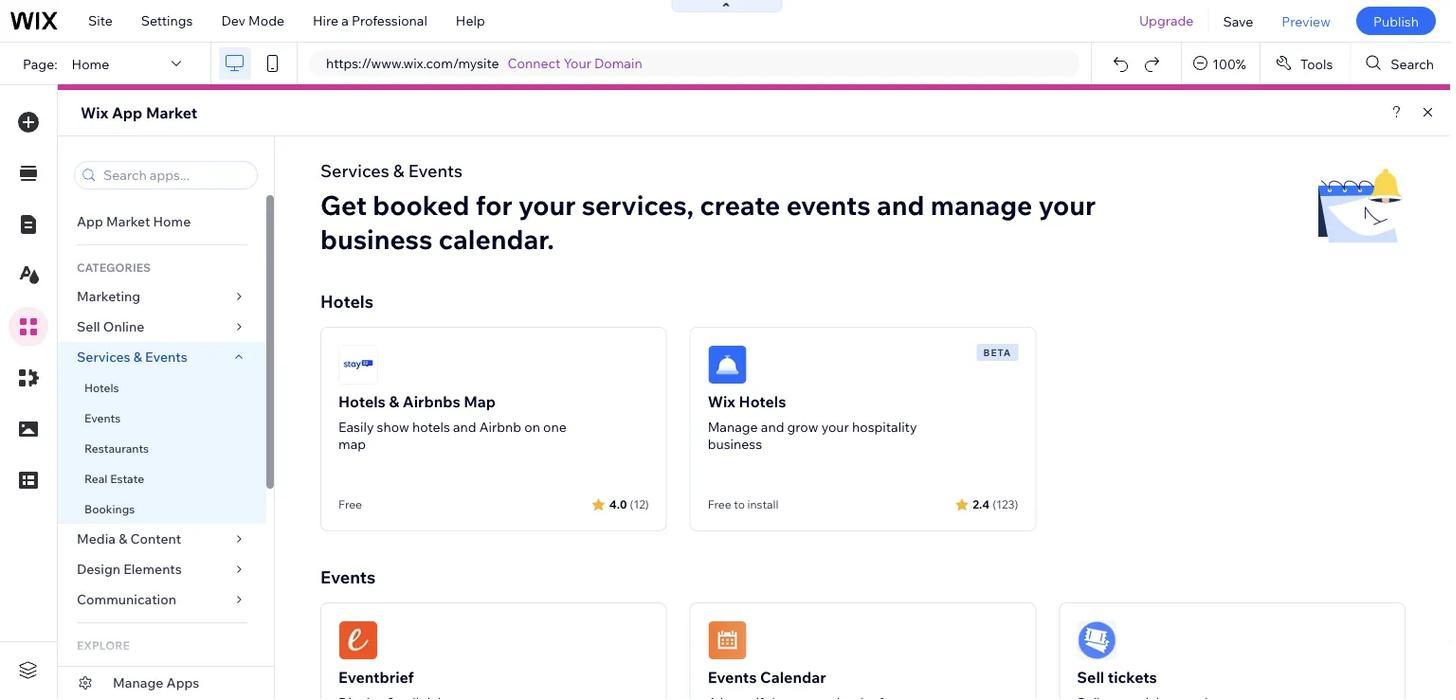 Task type: locate. For each thing, give the bounding box(es) containing it.
1 horizontal spatial and
[[761, 419, 784, 436]]

events link
[[58, 403, 266, 433]]

free for free
[[338, 498, 362, 512]]

manage apps button
[[58, 667, 274, 700]]

market inside app market home link
[[106, 213, 150, 230]]

dev mode
[[221, 12, 284, 29]]

sell left online
[[77, 319, 100, 335]]

events up the booked
[[408, 160, 463, 181]]

0 vertical spatial manage
[[708, 419, 758, 436]]

sell down sell tickets logo at the bottom right
[[1077, 668, 1105, 687]]

free for free to install
[[708, 498, 732, 512]]

sell tickets
[[1077, 668, 1157, 687]]

business down get
[[320, 222, 433, 256]]

hire a professional
[[313, 12, 427, 29]]

app
[[112, 103, 143, 122], [77, 213, 103, 230]]

market up search apps... field
[[146, 103, 197, 122]]

your
[[519, 188, 576, 221], [1039, 188, 1096, 221], [822, 419, 849, 436]]

categories
[[77, 260, 151, 274]]

hotels
[[320, 291, 374, 312], [84, 381, 119, 395], [338, 393, 386, 411], [739, 393, 786, 411]]

business
[[320, 222, 433, 256], [708, 436, 762, 453]]

& for media & content
[[119, 531, 127, 548]]

hotels inside wix hotels manage and grow your hospitality business
[[739, 393, 786, 411]]

2 free from the left
[[708, 498, 732, 512]]

and right events
[[877, 188, 925, 221]]

services
[[320, 160, 389, 181], [77, 349, 130, 365]]

preview
[[1282, 13, 1331, 29]]

home down site
[[72, 55, 109, 72]]

wix down wix hotels logo
[[708, 393, 736, 411]]

& inside hotels & airbnbs map easily show hotels and airbnb on one map
[[389, 393, 399, 411]]

1 vertical spatial manage
[[113, 675, 163, 692]]

events calendar logo image
[[708, 621, 748, 661]]

manage left apps
[[113, 675, 163, 692]]

& inside media & content link
[[119, 531, 127, 548]]

1 horizontal spatial sell
[[1077, 668, 1105, 687]]

your right the for
[[519, 188, 576, 221]]

design
[[77, 561, 120, 578]]

2 horizontal spatial your
[[1039, 188, 1096, 221]]

& for hotels & airbnbs map easily show hotels and airbnb on one map
[[389, 393, 399, 411]]

1 vertical spatial app
[[77, 213, 103, 230]]

0 horizontal spatial business
[[320, 222, 433, 256]]

0 vertical spatial app
[[112, 103, 143, 122]]

business inside services & events get booked for your services, create events and manage your business calendar.
[[320, 222, 433, 256]]

0 horizontal spatial sell
[[77, 319, 100, 335]]

media
[[77, 531, 116, 548]]

0 vertical spatial wix
[[81, 103, 108, 122]]

& inside services & events get booked for your services, create events and manage your business calendar.
[[393, 160, 404, 181]]

app up categories
[[77, 213, 103, 230]]

market
[[146, 103, 197, 122], [106, 213, 150, 230]]

0 horizontal spatial and
[[453, 419, 477, 436]]

0 horizontal spatial your
[[519, 188, 576, 221]]

hotels & airbnbs map logo image
[[338, 345, 378, 385]]

free
[[338, 498, 362, 512], [708, 498, 732, 512]]

hotels down services & events
[[84, 381, 119, 395]]

0 horizontal spatial services
[[77, 349, 130, 365]]

0 vertical spatial sell
[[77, 319, 100, 335]]

hotels up easily
[[338, 393, 386, 411]]

and left the grow
[[761, 419, 784, 436]]

business inside wix hotels manage and grow your hospitality business
[[708, 436, 762, 453]]

your right the grow
[[822, 419, 849, 436]]

easily
[[338, 419, 374, 436]]

2.4 (123)
[[973, 497, 1019, 511]]

1 horizontal spatial manage
[[708, 419, 758, 436]]

professional
[[352, 12, 427, 29]]

1 vertical spatial market
[[106, 213, 150, 230]]

0 horizontal spatial manage
[[113, 675, 163, 692]]

connect
[[508, 55, 561, 72]]

0 vertical spatial business
[[320, 222, 433, 256]]

tickets
[[1108, 668, 1157, 687]]

services,
[[582, 188, 694, 221]]

and down map
[[453, 419, 477, 436]]

map
[[338, 436, 366, 453]]

sell online
[[77, 319, 144, 335]]

https://www.wix.com/mysite
[[326, 55, 499, 72]]

events inside services & events get booked for your services, create events and manage your business calendar.
[[408, 160, 463, 181]]

communication link
[[58, 585, 266, 615]]

real estate link
[[58, 464, 266, 494]]

& inside services & events link
[[133, 349, 142, 365]]

1 free from the left
[[338, 498, 362, 512]]

manage
[[708, 419, 758, 436], [113, 675, 163, 692]]

1 vertical spatial business
[[708, 436, 762, 453]]

1 vertical spatial home
[[153, 213, 191, 230]]

explore
[[77, 639, 130, 653]]

1 vertical spatial wix
[[708, 393, 736, 411]]

get
[[320, 188, 367, 221]]

services for services & events get booked for your services, create events and manage your business calendar.
[[320, 160, 389, 181]]

2 horizontal spatial and
[[877, 188, 925, 221]]

preview button
[[1268, 0, 1345, 42]]

app up search apps... field
[[112, 103, 143, 122]]

home
[[72, 55, 109, 72], [153, 213, 191, 230]]

1 horizontal spatial your
[[822, 419, 849, 436]]

wix down site
[[81, 103, 108, 122]]

services inside services & events get booked for your services, create events and manage your business calendar.
[[320, 160, 389, 181]]

sell
[[77, 319, 100, 335], [1077, 668, 1105, 687]]

0 vertical spatial services
[[320, 160, 389, 181]]

1 horizontal spatial home
[[153, 213, 191, 230]]

hotels down wix hotels logo
[[739, 393, 786, 411]]

sell for sell online
[[77, 319, 100, 335]]

services up get
[[320, 160, 389, 181]]

calendar.
[[439, 222, 555, 256]]

wix
[[81, 103, 108, 122], [708, 393, 736, 411]]

wix for wix app market
[[81, 103, 108, 122]]

wix inside wix hotels manage and grow your hospitality business
[[708, 393, 736, 411]]

0 horizontal spatial home
[[72, 55, 109, 72]]

1 horizontal spatial business
[[708, 436, 762, 453]]

and
[[877, 188, 925, 221], [453, 419, 477, 436], [761, 419, 784, 436]]

& down online
[[133, 349, 142, 365]]

0 horizontal spatial free
[[338, 498, 362, 512]]

events up restaurants
[[84, 411, 121, 425]]

communication
[[77, 592, 179, 608]]

real
[[84, 472, 108, 486]]

and inside services & events get booked for your services, create events and manage your business calendar.
[[877, 188, 925, 221]]

settings
[[141, 12, 193, 29]]

your inside wix hotels manage and grow your hospitality business
[[822, 419, 849, 436]]

Search apps... field
[[98, 162, 251, 189]]

&
[[393, 160, 404, 181], [133, 349, 142, 365], [389, 393, 399, 411], [119, 531, 127, 548]]

free left the to
[[708, 498, 732, 512]]

0 horizontal spatial wix
[[81, 103, 108, 122]]

1 vertical spatial sell
[[1077, 668, 1105, 687]]

1 horizontal spatial wix
[[708, 393, 736, 411]]

app market home
[[77, 213, 191, 230]]

publish button
[[1357, 7, 1436, 35]]

app market home link
[[58, 207, 266, 237]]

sell tickets logo image
[[1077, 621, 1117, 661]]

manage down wix hotels logo
[[708, 419, 758, 436]]

restaurants
[[84, 441, 149, 456]]

1 horizontal spatial services
[[320, 160, 389, 181]]

& right "media" on the bottom
[[119, 531, 127, 548]]

1 horizontal spatial free
[[708, 498, 732, 512]]

upgrade
[[1140, 12, 1194, 29]]

1 vertical spatial services
[[77, 349, 130, 365]]

& up the booked
[[393, 160, 404, 181]]

(12)
[[630, 497, 649, 511]]

free to install
[[708, 498, 779, 512]]

free down map
[[338, 498, 362, 512]]

map
[[464, 393, 496, 411]]

help
[[456, 12, 485, 29]]

market up categories
[[106, 213, 150, 230]]

your right manage
[[1039, 188, 1096, 221]]

services down sell online
[[77, 349, 130, 365]]

0 vertical spatial home
[[72, 55, 109, 72]]

business up the to
[[708, 436, 762, 453]]

& up show
[[389, 393, 399, 411]]

home down search apps... field
[[153, 213, 191, 230]]



Task type: vqa. For each thing, say whether or not it's contained in the screenshot.
PHONE at the right of the page
no



Task type: describe. For each thing, give the bounding box(es) containing it.
events up "eventbrief logo"
[[320, 566, 376, 588]]

search
[[1391, 55, 1434, 72]]

booked
[[373, 188, 470, 221]]

save button
[[1209, 0, 1268, 42]]

and inside wix hotels manage and grow your hospitality business
[[761, 419, 784, 436]]

sell for sell tickets
[[1077, 668, 1105, 687]]

grow
[[787, 419, 819, 436]]

elements
[[123, 561, 182, 578]]

site
[[88, 12, 113, 29]]

to
[[734, 498, 745, 512]]

media & content link
[[58, 524, 266, 555]]

hire
[[313, 12, 339, 29]]

0 vertical spatial market
[[146, 103, 197, 122]]

services & events get booked for your services, create events and manage your business calendar.
[[320, 160, 1096, 256]]

100%
[[1213, 55, 1247, 72]]

events down sell online link
[[145, 349, 188, 365]]

apps
[[166, 675, 199, 692]]

bookings link
[[58, 494, 266, 524]]

eventbrief
[[338, 668, 414, 687]]

online
[[103, 319, 144, 335]]

bookings
[[84, 502, 135, 516]]

create
[[700, 188, 781, 221]]

services & events
[[77, 349, 188, 365]]

hotels & airbnbs map easily show hotels and airbnb on one map
[[338, 393, 567, 453]]

show
[[377, 419, 409, 436]]

airbnbs
[[403, 393, 460, 411]]

events
[[787, 188, 871, 221]]

beta
[[984, 347, 1012, 358]]

eventbrief logo image
[[338, 621, 378, 661]]

wix hotels logo image
[[708, 345, 748, 385]]

100% button
[[1182, 43, 1260, 84]]

4.0 (12)
[[609, 497, 649, 511]]

a
[[342, 12, 349, 29]]

1 horizontal spatial app
[[112, 103, 143, 122]]

search button
[[1351, 43, 1452, 84]]

tools button
[[1261, 43, 1350, 84]]

real estate
[[84, 472, 144, 486]]

and inside hotels & airbnbs map easily show hotels and airbnb on one map
[[453, 419, 477, 436]]

https://www.wix.com/mysite connect your domain
[[326, 55, 642, 72]]

manage inside wix hotels manage and grow your hospitality business
[[708, 419, 758, 436]]

estate
[[110, 472, 144, 486]]

on
[[525, 419, 540, 436]]

calendar
[[760, 668, 826, 687]]

tools
[[1301, 55, 1333, 72]]

sell online link
[[58, 312, 266, 342]]

save
[[1223, 13, 1254, 29]]

one
[[543, 419, 567, 436]]

hotels inside hotels & airbnbs map easily show hotels and airbnb on one map
[[338, 393, 386, 411]]

mode
[[249, 12, 284, 29]]

& for services & events get booked for your services, create events and manage your business calendar.
[[393, 160, 404, 181]]

airbnb
[[480, 419, 522, 436]]

& for services & events
[[133, 349, 142, 365]]

manage apps
[[113, 675, 199, 692]]

for
[[476, 188, 513, 221]]

4.0
[[609, 497, 627, 511]]

services & events link
[[58, 342, 266, 373]]

manage inside button
[[113, 675, 163, 692]]

wix app market
[[81, 103, 197, 122]]

0 horizontal spatial app
[[77, 213, 103, 230]]

design elements
[[77, 561, 182, 578]]

hotels up the hotels & airbnbs map logo
[[320, 291, 374, 312]]

your
[[564, 55, 592, 72]]

events calendar
[[708, 668, 826, 687]]

design elements link
[[58, 555, 266, 585]]

install
[[748, 498, 779, 512]]

services for services & events
[[77, 349, 130, 365]]

(123)
[[993, 497, 1019, 511]]

wix hotels manage and grow your hospitality business
[[708, 393, 917, 453]]

2.4
[[973, 497, 990, 511]]

publish
[[1374, 13, 1419, 29]]

media & content
[[77, 531, 181, 548]]

domain
[[595, 55, 642, 72]]

events down events calendar logo
[[708, 668, 757, 687]]

wix for wix hotels manage and grow your hospitality business
[[708, 393, 736, 411]]

marketing link
[[58, 282, 266, 312]]

hotels
[[412, 419, 450, 436]]

restaurants link
[[58, 433, 266, 464]]

marketing
[[77, 288, 140, 305]]

hospitality
[[852, 419, 917, 436]]

dev
[[221, 12, 246, 29]]

hotels link
[[58, 373, 266, 403]]

content
[[130, 531, 181, 548]]

manage
[[931, 188, 1033, 221]]



